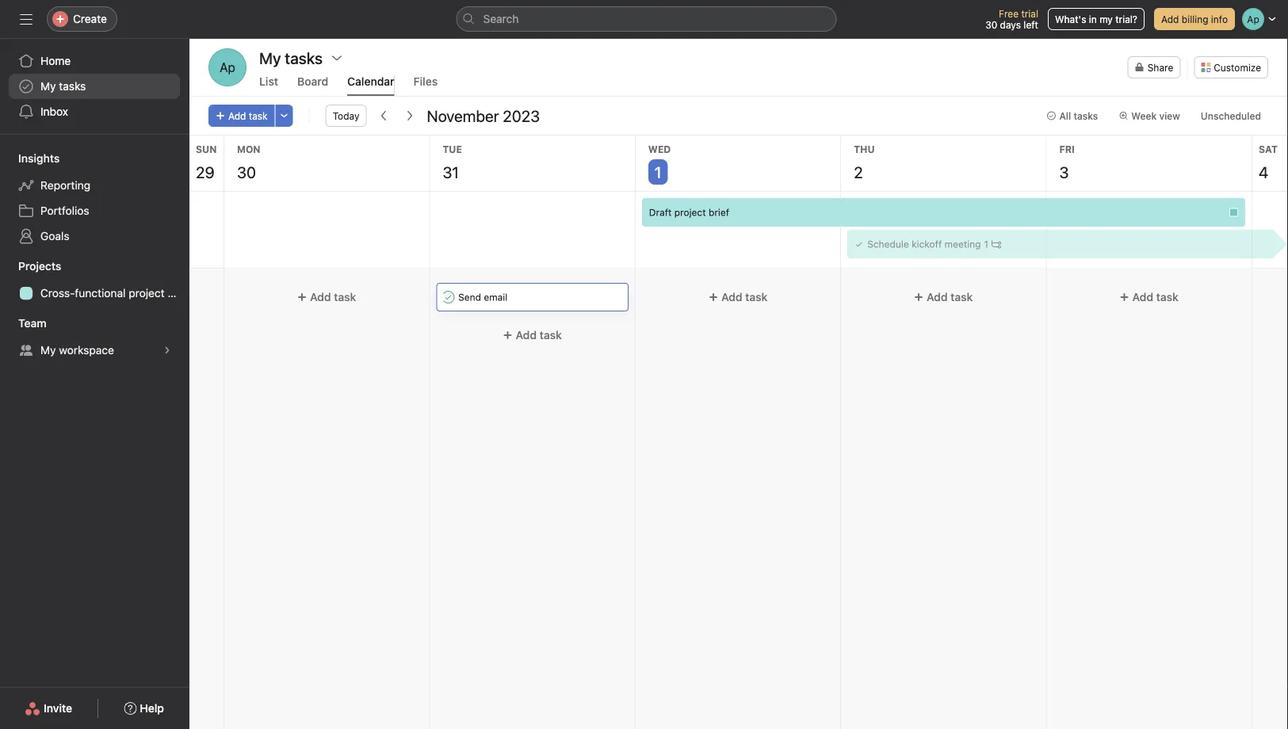 Task type: vqa. For each thing, say whether or not it's contained in the screenshot.


Task type: locate. For each thing, give the bounding box(es) containing it.
invite button
[[14, 694, 83, 723]]

what's
[[1055, 13, 1086, 25]]

home link
[[9, 48, 180, 74]]

projects button
[[0, 258, 61, 274]]

projects
[[18, 260, 61, 273]]

1 vertical spatial tasks
[[1074, 110, 1098, 121]]

0 horizontal spatial project
[[129, 287, 165, 300]]

my workspace link
[[9, 338, 180, 363]]

free trial 30 days left
[[985, 8, 1038, 30]]

goals
[[40, 229, 69, 243]]

my inside teams element
[[40, 344, 56, 357]]

insights button
[[0, 151, 60, 166]]

30 down mon
[[237, 162, 256, 181]]

1 vertical spatial my
[[40, 344, 56, 357]]

ap
[[220, 60, 235, 75]]

0 horizontal spatial 30
[[237, 162, 256, 181]]

board link
[[297, 75, 328, 96]]

1 vertical spatial project
[[129, 287, 165, 300]]

add task
[[228, 110, 268, 121], [310, 290, 356, 304], [721, 290, 767, 304], [927, 290, 973, 304], [1132, 290, 1179, 304], [516, 329, 562, 342]]

30
[[985, 19, 997, 30], [237, 162, 256, 181]]

project left plan
[[129, 287, 165, 300]]

brief
[[709, 207, 729, 218]]

2
[[854, 162, 863, 181]]

1 horizontal spatial tasks
[[1074, 110, 1098, 121]]

trial
[[1021, 8, 1038, 19]]

see details, my workspace image
[[162, 346, 172, 355]]

my
[[1099, 13, 1113, 25]]

tasks for my tasks
[[59, 80, 86, 93]]

tasks inside the my tasks link
[[59, 80, 86, 93]]

invite
[[44, 702, 72, 715]]

1 my from the top
[[40, 80, 56, 93]]

november 2023
[[427, 106, 540, 125]]

0 vertical spatial project
[[674, 207, 706, 218]]

2 my from the top
[[40, 344, 56, 357]]

1 left the 'leftcount' image
[[984, 239, 988, 250]]

team button
[[0, 314, 46, 333]]

thu 2
[[854, 143, 875, 181]]

tasks
[[59, 80, 86, 93], [1074, 110, 1098, 121]]

search button
[[456, 6, 837, 32]]

1 inside wed 1
[[655, 162, 661, 181]]

0 vertical spatial tasks
[[59, 80, 86, 93]]

board
[[297, 75, 328, 88]]

1
[[655, 162, 661, 181], [984, 239, 988, 250]]

in
[[1089, 13, 1097, 25]]

tasks down home
[[59, 80, 86, 93]]

0 vertical spatial my
[[40, 80, 56, 93]]

cross-functional project plan
[[40, 287, 189, 300]]

mon
[[237, 143, 260, 155]]

plan
[[168, 287, 189, 300]]

0 vertical spatial 1
[[655, 162, 661, 181]]

week view
[[1131, 110, 1180, 121]]

reporting
[[40, 179, 90, 192]]

1 down wed
[[655, 162, 661, 181]]

ap button
[[208, 48, 247, 86]]

days
[[1000, 19, 1021, 30]]

list link
[[259, 75, 278, 96]]

my down the team
[[40, 344, 56, 357]]

sun
[[196, 143, 217, 155]]

1 horizontal spatial 30
[[985, 19, 997, 30]]

kickoff
[[912, 239, 942, 250]]

31
[[443, 162, 459, 181]]

tasks right all
[[1074, 110, 1098, 121]]

task
[[249, 110, 268, 121], [334, 290, 356, 304], [745, 290, 767, 304], [951, 290, 973, 304], [1156, 290, 1179, 304], [539, 329, 562, 342]]

30 left days
[[985, 19, 997, 30]]

tasks inside all tasks dropdown button
[[1074, 110, 1098, 121]]

0 horizontal spatial 1
[[655, 162, 661, 181]]

29
[[196, 162, 215, 181]]

list
[[259, 75, 278, 88]]

my inside global element
[[40, 80, 56, 93]]

today button
[[325, 105, 367, 127]]

my tasks
[[40, 80, 86, 93]]

1 vertical spatial 30
[[237, 162, 256, 181]]

sat
[[1259, 143, 1278, 155]]

show options image
[[331, 52, 343, 64]]

wed 1
[[648, 143, 671, 181]]

my up inbox
[[40, 80, 56, 93]]

add
[[1161, 13, 1179, 25], [228, 110, 246, 121], [310, 290, 331, 304], [721, 290, 742, 304], [927, 290, 948, 304], [1132, 290, 1153, 304], [516, 329, 537, 342]]

create button
[[47, 6, 117, 32]]

0 vertical spatial 30
[[985, 19, 997, 30]]

project inside cross-functional project plan link
[[129, 287, 165, 300]]

files
[[413, 75, 438, 88]]

week view button
[[1111, 105, 1187, 127]]

functional
[[75, 287, 126, 300]]

1 horizontal spatial project
[[674, 207, 706, 218]]

projects element
[[0, 252, 189, 309]]

unscheduled
[[1201, 110, 1261, 121]]

0 horizontal spatial tasks
[[59, 80, 86, 93]]

30 inside the mon 30
[[237, 162, 256, 181]]

free
[[999, 8, 1019, 19]]

project
[[674, 207, 706, 218], [129, 287, 165, 300]]

week
[[1131, 110, 1157, 121]]

project left brief
[[674, 207, 706, 218]]

my tasks link
[[9, 74, 180, 99]]

inbox link
[[9, 99, 180, 124]]

share
[[1147, 62, 1173, 73]]

1 vertical spatial 1
[[984, 239, 988, 250]]

1 horizontal spatial 1
[[984, 239, 988, 250]]

global element
[[0, 39, 189, 134]]

thu
[[854, 143, 875, 155]]



Task type: describe. For each thing, give the bounding box(es) containing it.
draft project brief
[[649, 207, 729, 218]]

home
[[40, 54, 71, 67]]

calendar link
[[347, 75, 394, 96]]

next week image
[[403, 109, 416, 122]]

Completed checkbox
[[440, 288, 459, 307]]

inbox
[[40, 105, 68, 118]]

november
[[427, 106, 499, 125]]

fri
[[1059, 143, 1075, 155]]

calendar
[[347, 75, 394, 88]]

portfolios
[[40, 204, 89, 217]]

more actions image
[[280, 111, 289, 120]]

30 inside free trial 30 days left
[[985, 19, 997, 30]]

my workspace
[[40, 344, 114, 357]]

insights
[[18, 152, 60, 165]]

add billing info button
[[1154, 8, 1235, 30]]

tue
[[443, 143, 462, 155]]

customize button
[[1194, 56, 1268, 78]]

schedule kickoff meeting
[[867, 239, 981, 250]]

add inside button
[[1161, 13, 1179, 25]]

insights element
[[0, 144, 189, 252]]

workspace
[[59, 344, 114, 357]]

send
[[459, 292, 482, 303]]

all
[[1059, 110, 1071, 121]]

leftcount image
[[992, 239, 1001, 249]]

hide sidebar image
[[20, 13, 32, 25]]

add billing info
[[1161, 13, 1228, 25]]

my for my workspace
[[40, 344, 56, 357]]

trial?
[[1115, 13, 1137, 25]]

my for my tasks
[[40, 80, 56, 93]]

info
[[1211, 13, 1228, 25]]

what's in my trial? button
[[1048, 8, 1145, 30]]

portfolios link
[[9, 198, 180, 224]]

email
[[485, 292, 509, 303]]

wed
[[648, 143, 671, 155]]

tue 31
[[443, 143, 462, 181]]

teams element
[[0, 309, 189, 366]]

view
[[1159, 110, 1180, 121]]

schedule
[[867, 239, 909, 250]]

unscheduled button
[[1194, 105, 1268, 127]]

goals link
[[9, 224, 180, 249]]

send email
[[459, 292, 509, 303]]

today
[[333, 110, 359, 121]]

3
[[1059, 162, 1069, 181]]

my tasks
[[259, 48, 323, 67]]

share button
[[1128, 56, 1180, 78]]

search list box
[[456, 6, 837, 32]]

tasks for all tasks
[[1074, 110, 1098, 121]]

team
[[18, 317, 46, 330]]

completed image
[[440, 288, 459, 307]]

meeting
[[945, 239, 981, 250]]

mon 30
[[237, 143, 260, 181]]

cross-
[[40, 287, 75, 300]]

search
[[483, 12, 519, 25]]

what's in my trial?
[[1055, 13, 1137, 25]]

left
[[1024, 19, 1038, 30]]

customize
[[1214, 62, 1261, 73]]

fri 3
[[1059, 143, 1075, 181]]

all tasks button
[[1039, 105, 1105, 127]]

draft
[[649, 207, 672, 218]]

all tasks
[[1059, 110, 1098, 121]]

help button
[[114, 694, 174, 723]]

sun 29
[[196, 143, 217, 181]]

sat 4
[[1259, 143, 1278, 181]]

billing
[[1182, 13, 1208, 25]]

cross-functional project plan link
[[9, 281, 189, 306]]

2023
[[503, 106, 540, 125]]

previous week image
[[378, 109, 390, 122]]

help
[[140, 702, 164, 715]]

reporting link
[[9, 173, 180, 198]]

create
[[73, 12, 107, 25]]

files link
[[413, 75, 438, 96]]



